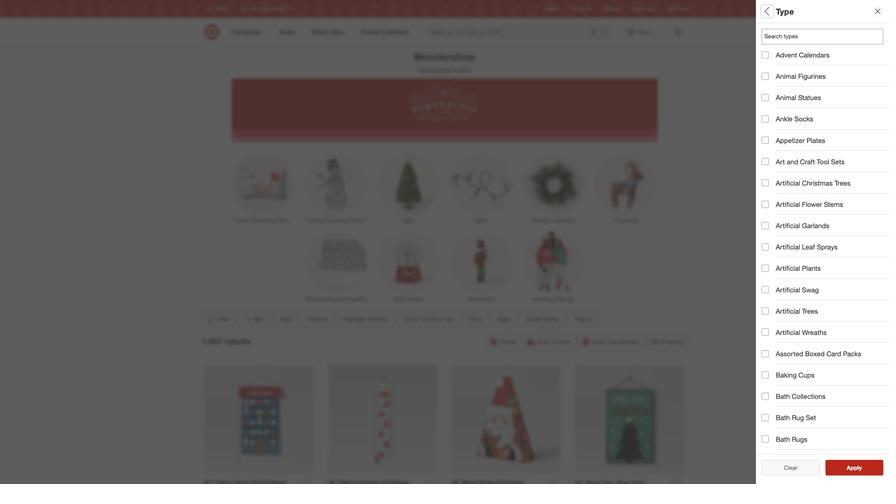 Task type: describe. For each thing, give the bounding box(es) containing it.
lights
[[474, 217, 488, 223]]

cups
[[798, 371, 814, 379]]

same day delivery button
[[578, 334, 644, 350]]

0 vertical spatial wondershop
[[414, 50, 475, 63]]

package inside all filters dialog
[[762, 80, 789, 88]]

0 vertical spatial package quantity button
[[762, 73, 889, 98]]

decor for indoor christmas decor
[[276, 217, 290, 223]]

wreaths inside type dialog
[[802, 328, 827, 336]]

ornaments
[[613, 217, 638, 223]]

nutcrackers
[[467, 296, 494, 302]]

indoor inside all filters dialog
[[762, 105, 782, 113]]

artificial for artificial flower stems
[[776, 200, 800, 208]]

stores
[[676, 6, 689, 12]]

artificial leaf sprays
[[776, 243, 838, 251]]

advent calendars
[[776, 51, 830, 59]]

weekly ad link
[[572, 6, 592, 12]]

paper
[[328, 296, 341, 302]]

(1,957)
[[453, 66, 470, 73]]

snow
[[393, 296, 406, 302]]

redcard link
[[604, 6, 621, 12]]

clear all
[[780, 464, 801, 471]]

indoor outdoor use inside all filters dialog
[[762, 105, 825, 113]]

filter button
[[202, 311, 235, 327]]

all filters dialog
[[756, 0, 889, 484]]

1 horizontal spatial indoor
[[403, 316, 420, 323]]

nutcrackers link
[[445, 230, 517, 303]]

globes
[[407, 296, 423, 302]]

garlands inside type dialog
[[802, 222, 829, 230]]

none text field inside type dialog
[[762, 29, 883, 44]]

see results
[[839, 464, 869, 471]]

1 horizontal spatial price button
[[762, 122, 889, 147]]

wrapping paper & supplies link
[[299, 230, 372, 303]]

Include out of stock checkbox
[[762, 278, 769, 286]]

baking
[[776, 371, 797, 379]]

quantity inside all filters dialog
[[791, 80, 819, 88]]

and
[[787, 157, 798, 166]]

0 horizontal spatial features
[[306, 316, 328, 323]]

find stores
[[667, 6, 689, 12]]

artificial for artificial swag
[[776, 286, 800, 294]]

shop in store
[[537, 338, 571, 345]]

leaf
[[802, 243, 815, 251]]

Baking Cups checkbox
[[762, 371, 769, 379]]

artificial for artificial christmas trees
[[776, 179, 800, 187]]

sprays
[[817, 243, 838, 251]]

include out of stock
[[776, 278, 836, 286]]

Bath Collections checkbox
[[762, 393, 769, 400]]

1 vertical spatial deals
[[497, 316, 511, 323]]

appetizer
[[776, 136, 805, 144]]

indoor christmas decor
[[237, 217, 290, 223]]

rating inside all filters dialog
[[782, 179, 803, 188]]

0 horizontal spatial guest rating button
[[520, 311, 565, 327]]

wreaths & garlands
[[531, 217, 575, 223]]

search
[[598, 29, 615, 36]]

1 vertical spatial use
[[444, 316, 454, 323]]

0 horizontal spatial &
[[342, 296, 346, 302]]

Animal Statues checkbox
[[762, 94, 769, 101]]

matching pajamas link
[[517, 230, 590, 303]]

0 horizontal spatial theme button
[[568, 311, 597, 327]]

type inside all filters dialog
[[762, 30, 777, 39]]

christmas for outdoor
[[327, 217, 350, 223]]

of
[[811, 278, 817, 286]]

wreaths & garlands link
[[517, 152, 590, 224]]

pajamas
[[555, 296, 574, 302]]

shipping
[[660, 338, 683, 345]]

0 vertical spatial deals button
[[762, 147, 889, 172]]

Appetizer Plates checkbox
[[762, 137, 769, 144]]

Assorted Boxed Card Packs checkbox
[[762, 350, 769, 357]]

find stores link
[[667, 6, 689, 12]]

sort button
[[238, 311, 271, 327]]

0 horizontal spatial price button
[[463, 311, 488, 327]]

redcard
[[604, 6, 621, 12]]

rug
[[792, 414, 804, 422]]

artificial for artificial leaf sprays
[[776, 243, 800, 251]]

bath for bath rugs
[[776, 435, 790, 443]]

store
[[558, 338, 571, 345]]

all
[[762, 6, 771, 16]]

swag
[[802, 286, 819, 294]]

1 vertical spatial theme
[[574, 316, 591, 323]]

0 horizontal spatial garlands
[[555, 217, 575, 223]]

wrapping paper & supplies
[[305, 296, 366, 302]]

registry
[[545, 6, 561, 12]]

0 horizontal spatial indoor
[[237, 217, 251, 223]]

1,957 results
[[202, 336, 251, 346]]

flower
[[802, 200, 822, 208]]

type inside dialog
[[776, 6, 794, 16]]

wrapping
[[305, 296, 326, 302]]

Artificial Trees checkbox
[[762, 307, 769, 315]]

1 vertical spatial indoor outdoor use button
[[397, 311, 460, 327]]

bath collections
[[776, 392, 826, 400]]

features inside all filters dialog
[[762, 55, 790, 63]]

guest inside all filters dialog
[[762, 179, 781, 188]]

supplies
[[347, 296, 366, 302]]

Artificial Wreaths checkbox
[[762, 329, 769, 336]]

registry link
[[545, 6, 561, 12]]

0 horizontal spatial type button
[[273, 311, 298, 327]]

Artificial Flower Stems checkbox
[[762, 201, 769, 208]]

1 horizontal spatial type button
[[762, 23, 889, 48]]

results for see results
[[851, 464, 869, 471]]

1 horizontal spatial trees
[[802, 307, 818, 315]]

out
[[800, 278, 809, 286]]

weekly
[[572, 6, 586, 12]]

Ankle Socks checkbox
[[762, 115, 769, 122]]

pickup
[[499, 338, 516, 345]]

color button
[[762, 222, 889, 247]]

packs
[[843, 350, 861, 358]]

artificial swag
[[776, 286, 819, 294]]

bath rugs
[[776, 435, 807, 443]]

features button inside all filters dialog
[[762, 48, 889, 73]]

0 horizontal spatial package
[[343, 316, 365, 323]]

set
[[806, 414, 816, 422]]

search button
[[598, 24, 615, 41]]

outdoor inside all filters dialog
[[784, 105, 811, 113]]

wondershop wondershop (1,957)
[[414, 50, 475, 73]]

in
[[552, 338, 557, 345]]

Artificial Swag checkbox
[[762, 286, 769, 293]]

artificial trees
[[776, 307, 818, 315]]

1 vertical spatial indoor outdoor use
[[403, 316, 454, 323]]

2 vertical spatial type
[[279, 316, 292, 323]]

lights link
[[445, 152, 517, 224]]

artificial plants
[[776, 264, 821, 272]]

1 horizontal spatial &
[[551, 217, 554, 223]]

stems
[[824, 200, 843, 208]]

assorted boxed card packs
[[776, 350, 861, 358]]

plates
[[807, 136, 825, 144]]

clear button
[[762, 460, 820, 476]]

0 horizontal spatial guest rating
[[526, 316, 559, 323]]

1 horizontal spatial outdoor
[[421, 316, 442, 323]]

ankle socks
[[776, 115, 813, 123]]

0 horizontal spatial trees
[[402, 217, 414, 223]]

clear for clear all
[[780, 464, 794, 471]]

socks
[[794, 115, 813, 123]]

snow globes link
[[372, 230, 445, 303]]

animal for animal statues
[[776, 93, 796, 102]]

clear all button
[[762, 460, 820, 476]]

indoor christmas decor link
[[227, 152, 299, 224]]

Art and Craft Tool Sets checkbox
[[762, 158, 769, 165]]

circle
[[645, 6, 656, 12]]



Task type: locate. For each thing, give the bounding box(es) containing it.
clear inside type dialog
[[784, 464, 797, 471]]

0 horizontal spatial theme
[[574, 316, 591, 323]]

1 horizontal spatial indoor outdoor use
[[762, 105, 825, 113]]

clear for clear
[[784, 464, 797, 471]]

artificial flower stems
[[776, 200, 843, 208]]

1 vertical spatial trees
[[402, 217, 414, 223]]

features
[[762, 55, 790, 63], [306, 316, 328, 323]]

48" fabric hanging christmas advent calendar with gingerbread man counter white - wondershop™ image
[[328, 365, 437, 474], [328, 365, 437, 474]]

fpo/apo
[[762, 254, 792, 262]]

Artificial Leaf Sprays checkbox
[[762, 243, 769, 250]]

2 horizontal spatial trees
[[835, 179, 851, 187]]

2 horizontal spatial christmas
[[802, 179, 833, 187]]

christmas inside type dialog
[[802, 179, 833, 187]]

theme button
[[762, 197, 889, 222], [568, 311, 597, 327]]

3 artificial from the top
[[776, 222, 800, 230]]

Artificial Plants checkbox
[[762, 265, 769, 272]]

14" wood tree 'days until christmas' countdown sign green - wondershop™ image
[[575, 365, 685, 475], [575, 365, 685, 475]]

0 vertical spatial features button
[[762, 48, 889, 73]]

clear
[[780, 464, 794, 471], [784, 464, 797, 471]]

0 vertical spatial type
[[776, 6, 794, 16]]

0 horizontal spatial deals button
[[491, 311, 517, 327]]

package quantity inside all filters dialog
[[762, 80, 819, 88]]

plants
[[802, 264, 821, 272]]

1 vertical spatial type button
[[273, 311, 298, 327]]

1 horizontal spatial guest rating
[[762, 179, 803, 188]]

artificial down 'and'
[[776, 179, 800, 187]]

boxed
[[805, 350, 825, 358]]

0 vertical spatial guest rating button
[[762, 172, 889, 197]]

2 clear from the left
[[784, 464, 797, 471]]

results
[[224, 336, 251, 346], [851, 464, 869, 471]]

same day delivery
[[591, 338, 640, 345]]

color
[[762, 229, 779, 237]]

rating
[[782, 179, 803, 188], [543, 316, 559, 323]]

2 vertical spatial trees
[[802, 307, 818, 315]]

1 vertical spatial features
[[306, 316, 328, 323]]

Bath Rugs checkbox
[[762, 435, 769, 443]]

What can we help you find? suggestions appear below search field
[[426, 24, 603, 40]]

include
[[776, 278, 798, 286]]

1 horizontal spatial deals
[[762, 155, 780, 163]]

filters
[[774, 6, 796, 16]]

animal statues
[[776, 93, 821, 102]]

0 vertical spatial indoor outdoor use button
[[762, 98, 889, 122]]

16" wood santa christmas countdown sign red/white - wondershop™ image
[[451, 365, 561, 474], [451, 365, 561, 474]]

stock
[[819, 278, 836, 286]]

artificial for artificial garlands
[[776, 222, 800, 230]]

1 horizontal spatial christmas
[[327, 217, 350, 223]]

0 horizontal spatial outdoor
[[307, 217, 326, 223]]

ad
[[587, 6, 592, 12]]

bath for bath rug set
[[776, 414, 790, 422]]

wondershop inside wondershop wondershop (1,957)
[[419, 66, 451, 73]]

1 vertical spatial guest
[[526, 316, 541, 323]]

1 horizontal spatial quantity
[[791, 80, 819, 88]]

price button up tool
[[762, 122, 889, 147]]

4 artificial from the top
[[776, 243, 800, 251]]

price down "nutcrackers"
[[469, 316, 482, 323]]

artificial left swag
[[776, 286, 800, 294]]

trees link
[[372, 152, 445, 224]]

animal figurines
[[776, 72, 826, 80]]

1 vertical spatial guest rating
[[526, 316, 559, 323]]

0 vertical spatial results
[[224, 336, 251, 346]]

bath right bath collections checkbox
[[776, 392, 790, 400]]

all filters
[[762, 6, 796, 16]]

bath for bath collections
[[776, 392, 790, 400]]

guest rating down matching
[[526, 316, 559, 323]]

rating down matching pajamas
[[543, 316, 559, 323]]

pickup button
[[486, 334, 521, 350]]

figurines
[[798, 72, 826, 80]]

apply
[[847, 464, 862, 471]]

0 horizontal spatial deals
[[497, 316, 511, 323]]

find
[[667, 6, 675, 12]]

day
[[608, 338, 618, 345]]

ornaments link
[[590, 152, 662, 224]]

wondershop up "(1,957)" at the right of page
[[414, 50, 475, 63]]

package quantity button down calendars
[[762, 73, 889, 98]]

1 vertical spatial package quantity button
[[337, 311, 394, 327]]

artificial up include
[[776, 264, 800, 272]]

clear down bath rugs
[[784, 464, 797, 471]]

1 horizontal spatial features
[[762, 55, 790, 63]]

2 bath from the top
[[776, 414, 790, 422]]

1 horizontal spatial theme button
[[762, 197, 889, 222]]

target circle
[[632, 6, 656, 12]]

package down animal figurines checkbox at the right
[[762, 80, 789, 88]]

indoor outdoor use up ankle socks in the top of the page
[[762, 105, 825, 113]]

0 horizontal spatial indoor outdoor use button
[[397, 311, 460, 327]]

use inside all filters dialog
[[813, 105, 825, 113]]

0 vertical spatial quantity
[[791, 80, 819, 88]]

1 vertical spatial package
[[343, 316, 365, 323]]

garlands
[[555, 217, 575, 223], [802, 222, 829, 230]]

Artificial Garlands checkbox
[[762, 222, 769, 229]]

0 vertical spatial wreaths
[[531, 217, 549, 223]]

0 vertical spatial animal
[[776, 72, 796, 80]]

0 vertical spatial outdoor
[[784, 105, 811, 113]]

Advent Calendars checkbox
[[762, 51, 769, 58]]

1 vertical spatial features button
[[300, 311, 334, 327]]

baking cups
[[776, 371, 814, 379]]

package quantity up animal statues
[[762, 80, 819, 88]]

0 vertical spatial guest rating
[[762, 179, 803, 188]]

features up animal figurines checkbox at the right
[[762, 55, 790, 63]]

wondershop at target image
[[232, 78, 657, 142]]

2 decor from the left
[[351, 217, 364, 223]]

1 vertical spatial bath
[[776, 414, 790, 422]]

type button up calendars
[[762, 23, 889, 48]]

animal right animal figurines checkbox at the right
[[776, 72, 796, 80]]

1 vertical spatial outdoor
[[307, 217, 326, 223]]

type button
[[762, 23, 889, 48], [273, 311, 298, 327]]

same
[[591, 338, 606, 345]]

clear inside all filters dialog
[[780, 464, 794, 471]]

5 artificial from the top
[[776, 264, 800, 272]]

1 horizontal spatial theme
[[762, 204, 784, 212]]

artificial wreaths
[[776, 328, 827, 336]]

deals button up pickup button
[[491, 311, 517, 327]]

0 horizontal spatial wreaths
[[531, 217, 549, 223]]

1 vertical spatial indoor
[[237, 217, 251, 223]]

outdoor christmas decor link
[[299, 152, 372, 224]]

bath left rugs at the right bottom of page
[[776, 435, 790, 443]]

0 vertical spatial features
[[762, 55, 790, 63]]

1 vertical spatial price
[[469, 316, 482, 323]]

guest rating button down matching
[[520, 311, 565, 327]]

1 horizontal spatial guest rating button
[[762, 172, 889, 197]]

7 artificial from the top
[[776, 307, 800, 315]]

&
[[551, 217, 554, 223], [342, 296, 346, 302]]

art
[[776, 157, 785, 166]]

shop in store button
[[524, 334, 576, 350]]

1 horizontal spatial results
[[851, 464, 869, 471]]

2 artificial from the top
[[776, 200, 800, 208]]

artificial right artificial trees checkbox
[[776, 307, 800, 315]]

wreaths
[[531, 217, 549, 223], [802, 328, 827, 336]]

results right see
[[851, 464, 869, 471]]

1 decor from the left
[[276, 217, 290, 223]]

price inside all filters dialog
[[762, 130, 778, 138]]

2 animal from the top
[[776, 93, 796, 102]]

artificial right "artificial flower stems" option
[[776, 200, 800, 208]]

wondershop
[[414, 50, 475, 63], [419, 66, 451, 73]]

1 vertical spatial wondershop
[[419, 66, 451, 73]]

artificial up the fpo/apo
[[776, 243, 800, 251]]

1 vertical spatial guest rating button
[[520, 311, 565, 327]]

collections
[[792, 392, 826, 400]]

2 vertical spatial indoor
[[403, 316, 420, 323]]

shipping button
[[647, 334, 687, 350]]

indoor
[[762, 105, 782, 113], [237, 217, 251, 223], [403, 316, 420, 323]]

indoor outdoor use button up plates
[[762, 98, 889, 122]]

type right the sort
[[279, 316, 292, 323]]

2 vertical spatial bath
[[776, 435, 790, 443]]

type right all
[[776, 6, 794, 16]]

1 horizontal spatial decor
[[351, 217, 364, 223]]

deals button down plates
[[762, 147, 889, 172]]

0 horizontal spatial results
[[224, 336, 251, 346]]

1 horizontal spatial price
[[762, 130, 778, 138]]

christmas
[[802, 179, 833, 187], [252, 217, 275, 223], [327, 217, 350, 223]]

0 vertical spatial guest
[[762, 179, 781, 188]]

1 horizontal spatial deals button
[[762, 147, 889, 172]]

theme inside all filters dialog
[[762, 204, 784, 212]]

1 vertical spatial package quantity
[[343, 316, 388, 323]]

1,957
[[202, 336, 222, 346]]

1 horizontal spatial wreaths
[[802, 328, 827, 336]]

0 vertical spatial rating
[[782, 179, 803, 188]]

card
[[827, 350, 841, 358]]

1 artificial from the top
[[776, 179, 800, 187]]

2 vertical spatial outdoor
[[421, 316, 442, 323]]

matching
[[533, 296, 553, 302]]

None text field
[[762, 29, 883, 44]]

use
[[813, 105, 825, 113], [444, 316, 454, 323]]

type button right the sort
[[273, 311, 298, 327]]

1 vertical spatial price button
[[463, 311, 488, 327]]

advent
[[776, 51, 797, 59]]

0 horizontal spatial use
[[444, 316, 454, 323]]

guest up "artificial flower stems" option
[[762, 179, 781, 188]]

1 horizontal spatial use
[[813, 105, 825, 113]]

wondershop left "(1,957)" at the right of page
[[419, 66, 451, 73]]

1 vertical spatial rating
[[543, 316, 559, 323]]

matching pajamas
[[533, 296, 574, 302]]

animal for animal figurines
[[776, 72, 796, 80]]

animal right animal statues checkbox at the top of the page
[[776, 93, 796, 102]]

deals button
[[762, 147, 889, 172], [491, 311, 517, 327]]

2 horizontal spatial outdoor
[[784, 105, 811, 113]]

deals inside all filters dialog
[[762, 155, 780, 163]]

1 animal from the top
[[776, 72, 796, 80]]

Artificial Christmas Trees checkbox
[[762, 179, 769, 186]]

quantity
[[791, 80, 819, 88], [367, 316, 388, 323]]

results for 1,957 results
[[224, 336, 251, 346]]

ankle
[[776, 115, 793, 123]]

1 vertical spatial animal
[[776, 93, 796, 102]]

0 vertical spatial indoor outdoor use
[[762, 105, 825, 113]]

package down supplies
[[343, 316, 365, 323]]

appetizer plates
[[776, 136, 825, 144]]

0 vertical spatial package
[[762, 80, 789, 88]]

3 bath from the top
[[776, 435, 790, 443]]

2 horizontal spatial indoor
[[762, 105, 782, 113]]

apply button
[[825, 460, 883, 476]]

artificial for artificial trees
[[776, 307, 800, 315]]

artificial up assorted
[[776, 328, 800, 336]]

shop
[[537, 338, 551, 345]]

8 artificial from the top
[[776, 328, 800, 336]]

0 vertical spatial price button
[[762, 122, 889, 147]]

all
[[795, 464, 801, 471]]

bath left rug
[[776, 414, 790, 422]]

package quantity button down supplies
[[337, 311, 394, 327]]

target
[[632, 6, 644, 12]]

weekly ad
[[572, 6, 592, 12]]

artificial for artificial plants
[[776, 264, 800, 272]]

1 horizontal spatial features button
[[762, 48, 889, 73]]

1 clear from the left
[[780, 464, 794, 471]]

see results button
[[825, 460, 883, 476]]

Animal Figurines checkbox
[[762, 73, 769, 80]]

features down 'wrapping' at bottom
[[306, 316, 328, 323]]

filter
[[217, 316, 229, 323]]

0 horizontal spatial quantity
[[367, 316, 388, 323]]

guest rating button up the stems
[[762, 172, 889, 197]]

indoor outdoor use down globes
[[403, 316, 454, 323]]

type dialog
[[756, 0, 889, 484]]

0 horizontal spatial indoor outdoor use
[[403, 316, 454, 323]]

bath rug set
[[776, 414, 816, 422]]

features button
[[762, 48, 889, 73], [300, 311, 334, 327]]

guest rating down art
[[762, 179, 803, 188]]

tool
[[817, 157, 829, 166]]

indoor outdoor use button down globes
[[397, 311, 460, 327]]

6 artificial from the top
[[776, 286, 800, 294]]

artificial
[[776, 179, 800, 187], [776, 200, 800, 208], [776, 222, 800, 230], [776, 243, 800, 251], [776, 264, 800, 272], [776, 286, 800, 294], [776, 307, 800, 315], [776, 328, 800, 336]]

christmas for indoor
[[252, 217, 275, 223]]

guest rating inside all filters dialog
[[762, 179, 803, 188]]

indoor outdoor use
[[762, 105, 825, 113], [403, 316, 454, 323]]

sets
[[831, 157, 845, 166]]

package
[[762, 80, 789, 88], [343, 316, 365, 323]]

results inside the see results button
[[851, 464, 869, 471]]

0 horizontal spatial rating
[[543, 316, 559, 323]]

guest down matching
[[526, 316, 541, 323]]

21" fabric 'days 'til christmas' hanging advent calendar blue/red - wondershop™ image
[[204, 365, 314, 474], [204, 365, 314, 474]]

results right 1,957
[[224, 336, 251, 346]]

theme
[[762, 204, 784, 212], [574, 316, 591, 323]]

price button down "nutcrackers"
[[463, 311, 488, 327]]

clear left 'all'
[[780, 464, 794, 471]]

guest rating button
[[762, 172, 889, 197], [520, 311, 565, 327]]

artificial for artificial wreaths
[[776, 328, 800, 336]]

0 horizontal spatial price
[[469, 316, 482, 323]]

rating down 'and'
[[782, 179, 803, 188]]

0 vertical spatial theme
[[762, 204, 784, 212]]

price down ankle socks 'option'
[[762, 130, 778, 138]]

outdoor christmas decor
[[307, 217, 364, 223]]

1 horizontal spatial indoor outdoor use button
[[762, 98, 889, 122]]

1 horizontal spatial garlands
[[802, 222, 829, 230]]

0 vertical spatial trees
[[835, 179, 851, 187]]

decor for outdoor christmas decor
[[351, 217, 364, 223]]

0 vertical spatial type button
[[762, 23, 889, 48]]

deals down the appetizer plates "checkbox"
[[762, 155, 780, 163]]

target circle link
[[632, 6, 656, 12]]

Bath Rug Set checkbox
[[762, 414, 769, 421]]

artificial right artificial garlands "option"
[[776, 222, 800, 230]]

calendars
[[799, 51, 830, 59]]

1 bath from the top
[[776, 392, 790, 400]]

0 horizontal spatial features button
[[300, 311, 334, 327]]

package quantity down supplies
[[343, 316, 388, 323]]

1 vertical spatial results
[[851, 464, 869, 471]]

1 vertical spatial deals button
[[491, 311, 517, 327]]

delivery
[[619, 338, 640, 345]]

0 vertical spatial deals
[[762, 155, 780, 163]]

1 vertical spatial type
[[762, 30, 777, 39]]

1 horizontal spatial guest
[[762, 179, 781, 188]]

1 vertical spatial wreaths
[[802, 328, 827, 336]]

snow globes
[[393, 296, 423, 302]]

1 vertical spatial quantity
[[367, 316, 388, 323]]

deals up pickup button
[[497, 316, 511, 323]]

christmas for artificial
[[802, 179, 833, 187]]

type up advent calendars option
[[762, 30, 777, 39]]

0 vertical spatial indoor
[[762, 105, 782, 113]]



Task type: vqa. For each thing, say whether or not it's contained in the screenshot.
TREES to the middle
yes



